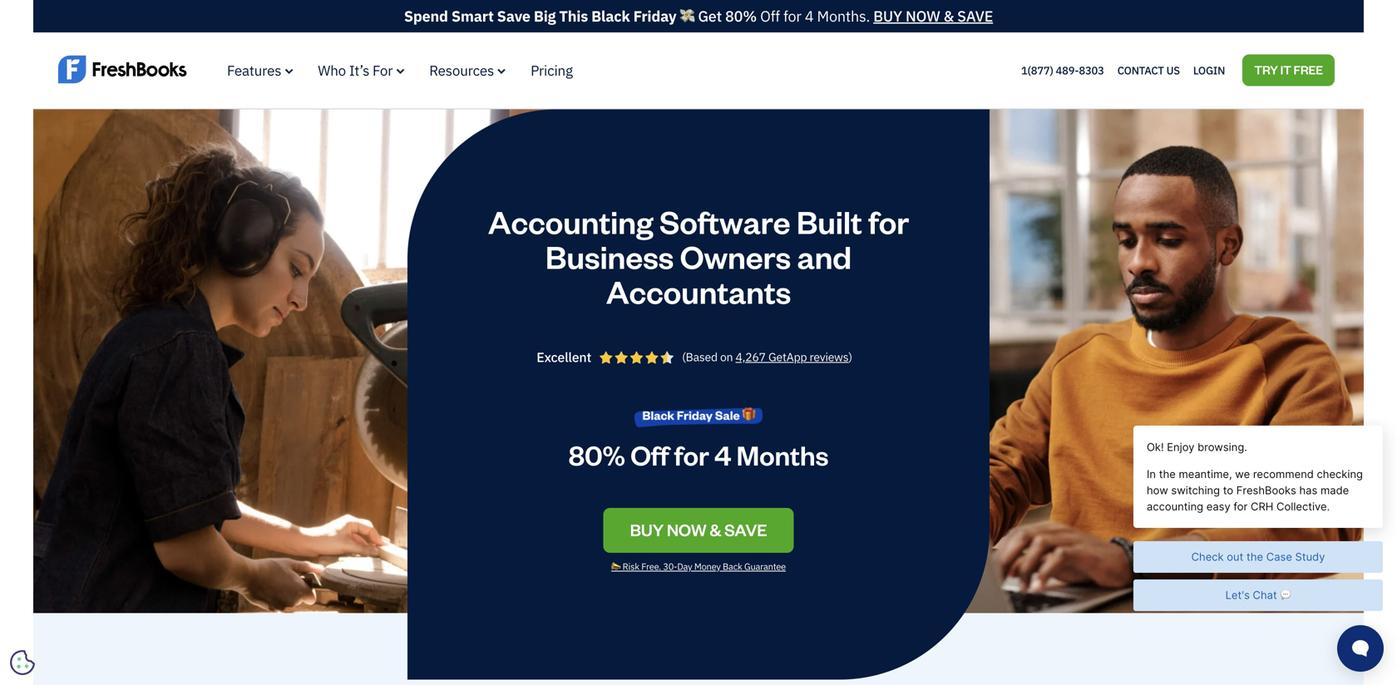 Task type: locate. For each thing, give the bounding box(es) containing it.
0 vertical spatial now
[[906, 6, 941, 26]]

1 vertical spatial 4
[[715, 437, 732, 472]]

who it's for link
[[318, 61, 405, 79]]

0 vertical spatial &
[[944, 6, 954, 26]]

now up 'day'
[[667, 519, 707, 541]]

features link
[[227, 61, 293, 79]]

reviews
[[810, 350, 849, 365]]

off down campaign label image
[[631, 437, 669, 472]]

📣 risk free. 30-day money back guarantee
[[611, 561, 786, 573]]

1 horizontal spatial buy now & save link
[[874, 6, 994, 26]]

0 horizontal spatial buy now & save link
[[604, 508, 794, 553]]

off right get on the top
[[761, 6, 780, 26]]

4 left the months.
[[805, 6, 814, 26]]

1 horizontal spatial 4
[[805, 6, 814, 26]]

it
[[1281, 62, 1292, 78]]

buy now & save link
[[874, 6, 994, 26], [604, 508, 794, 553]]

for left the months.
[[784, 6, 802, 26]]

on
[[720, 350, 733, 365]]

0 horizontal spatial for
[[674, 437, 709, 472]]

0 horizontal spatial 80%
[[569, 437, 625, 472]]

0 horizontal spatial save
[[725, 519, 767, 541]]

0 vertical spatial off
[[761, 6, 780, 26]]

0 vertical spatial buy now & save link
[[874, 6, 994, 26]]

&
[[944, 6, 954, 26], [710, 519, 722, 541]]

free
[[1294, 62, 1324, 78]]

1(877) 489-8303
[[1022, 63, 1105, 78]]

1 vertical spatial &
[[710, 519, 722, 541]]

try it free link
[[1243, 55, 1335, 86]]

0 horizontal spatial buy
[[630, 519, 664, 541]]

buy
[[874, 6, 903, 26], [630, 519, 664, 541]]

resources
[[430, 61, 494, 79]]

this
[[559, 6, 588, 26]]

for down campaign label image
[[674, 437, 709, 472]]

1 horizontal spatial off
[[761, 6, 780, 26]]

off
[[761, 6, 780, 26], [631, 437, 669, 472]]

owners
[[680, 236, 791, 277]]

star rating image
[[600, 351, 674, 364]]

for right 'built'
[[869, 201, 909, 242]]

login
[[1194, 63, 1226, 78]]

1 horizontal spatial 80%
[[726, 6, 757, 26]]

buy up free.
[[630, 519, 664, 541]]

accounting
[[488, 201, 654, 242]]

0 vertical spatial 80%
[[726, 6, 757, 26]]

1 vertical spatial buy
[[630, 519, 664, 541]]

for
[[784, 6, 802, 26], [869, 201, 909, 242], [674, 437, 709, 472]]

business
[[546, 236, 674, 277]]

0 vertical spatial for
[[784, 6, 802, 26]]

resources link
[[430, 61, 506, 79]]

now right the months.
[[906, 6, 941, 26]]

💸
[[680, 6, 695, 26]]

80%
[[726, 6, 757, 26], [569, 437, 625, 472]]

1 horizontal spatial now
[[906, 6, 941, 26]]

for inside accounting software built for business owners and accountants
[[869, 201, 909, 242]]

4
[[805, 6, 814, 26], [715, 437, 732, 472]]

2 horizontal spatial for
[[869, 201, 909, 242]]

4 down campaign label image
[[715, 437, 732, 472]]

day
[[678, 561, 693, 573]]

save
[[958, 6, 994, 26], [725, 519, 767, 541]]

0 vertical spatial save
[[958, 6, 994, 26]]

1 vertical spatial for
[[869, 201, 909, 242]]

months.
[[817, 6, 870, 26]]

back
[[723, 561, 743, 573]]

1 vertical spatial buy now & save link
[[604, 508, 794, 553]]

📣
[[611, 561, 621, 573]]

now
[[906, 6, 941, 26], [667, 519, 707, 541]]

(based
[[682, 350, 718, 365]]

4,267 getapp reviews link
[[736, 350, 849, 365]]

accounting software built for business owners and accountants
[[488, 201, 909, 312]]

)
[[849, 350, 853, 365]]

0 horizontal spatial now
[[667, 519, 707, 541]]

1 vertical spatial off
[[631, 437, 669, 472]]

1 horizontal spatial for
[[784, 6, 802, 26]]

0 horizontal spatial &
[[710, 519, 722, 541]]

it's
[[349, 61, 370, 79]]

for
[[373, 61, 393, 79]]

freshbooks logo image
[[58, 54, 187, 85]]

0 vertical spatial buy
[[874, 6, 903, 26]]

1(877) 489-8303 link
[[1022, 63, 1105, 78]]

save
[[497, 6, 531, 26]]

0 vertical spatial 4
[[805, 6, 814, 26]]

campaign label image
[[635, 402, 763, 428]]

30-
[[663, 561, 678, 573]]

buy right the months.
[[874, 6, 903, 26]]

who it's for
[[318, 61, 393, 79]]



Task type: vqa. For each thing, say whether or not it's contained in the screenshot.
the bottom The '&'
yes



Task type: describe. For each thing, give the bounding box(es) containing it.
get
[[698, 6, 722, 26]]

software
[[660, 201, 791, 242]]

friday
[[634, 6, 677, 26]]

who
[[318, 61, 346, 79]]

1 vertical spatial 80%
[[569, 437, 625, 472]]

money
[[695, 561, 721, 573]]

contact us
[[1118, 63, 1180, 78]]

cookie preferences image
[[10, 651, 35, 676]]

months
[[737, 437, 829, 472]]

spend smart save big this black friday 💸 get 80% off for 4 months. buy now & save
[[404, 6, 994, 26]]

1 horizontal spatial &
[[944, 6, 954, 26]]

0 horizontal spatial off
[[631, 437, 669, 472]]

free.
[[642, 561, 661, 573]]

contact us link
[[1118, 60, 1180, 81]]

big
[[534, 6, 556, 26]]

1 vertical spatial now
[[667, 519, 707, 541]]

cookie consent banner dialog
[[12, 481, 262, 673]]

pricing link
[[531, 61, 573, 79]]

8303
[[1079, 63, 1105, 78]]

spend
[[404, 6, 448, 26]]

accountants
[[606, 271, 791, 312]]

us
[[1167, 63, 1180, 78]]

features
[[227, 61, 281, 79]]

black
[[592, 6, 630, 26]]

buy now & save
[[630, 519, 767, 541]]

1 horizontal spatial buy
[[874, 6, 903, 26]]

risk
[[623, 561, 640, 573]]

guarantee
[[745, 561, 786, 573]]

(based on 4,267 getapp reviews )
[[682, 350, 853, 365]]

smart
[[452, 6, 494, 26]]

80% off for 4 months
[[569, 437, 829, 472]]

login link
[[1194, 60, 1226, 81]]

contact
[[1118, 63, 1165, 78]]

pricing
[[531, 61, 573, 79]]

1 vertical spatial save
[[725, 519, 767, 541]]

0 horizontal spatial 4
[[715, 437, 732, 472]]

and
[[797, 236, 852, 277]]

489-
[[1056, 63, 1079, 78]]

📣 risk free. 30-day money back guarantee link
[[605, 561, 793, 586]]

try
[[1255, 62, 1279, 78]]

try it free
[[1255, 62, 1324, 78]]

getapp
[[769, 350, 807, 365]]

1 horizontal spatial save
[[958, 6, 994, 26]]

4,267
[[736, 350, 766, 365]]

excellent
[[537, 349, 592, 366]]

1(877)
[[1022, 63, 1054, 78]]

2 vertical spatial for
[[674, 437, 709, 472]]

built
[[797, 201, 863, 242]]



